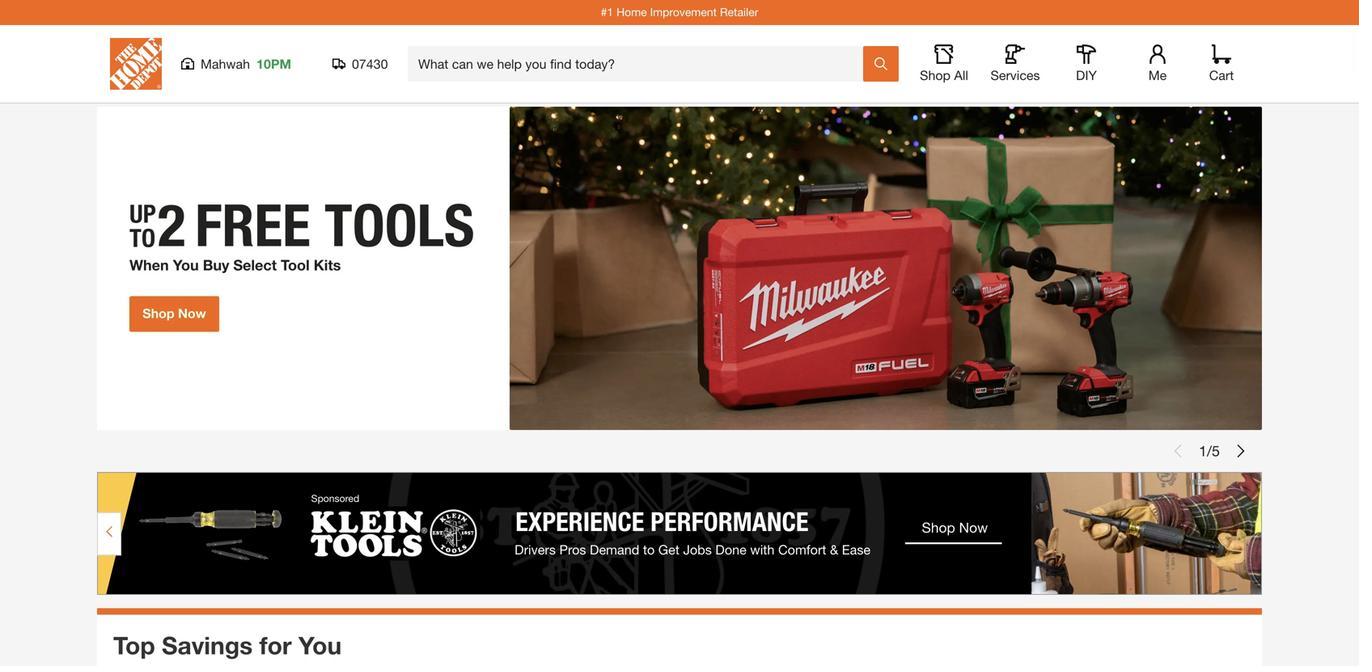 Task type: vqa. For each thing, say whether or not it's contained in the screenshot.
FOR
yes



Task type: describe. For each thing, give the bounding box(es) containing it.
improvement
[[650, 5, 717, 19]]

#1 home improvement retailer
[[601, 5, 759, 19]]

you
[[299, 632, 342, 661]]

07430 button
[[333, 56, 388, 72]]

07430
[[352, 56, 388, 72]]

image for 30nov2023-hp-bau-mw44-45 image
[[97, 107, 1263, 431]]

1 / 5
[[1199, 443, 1220, 460]]

savings
[[162, 632, 253, 661]]

1
[[1199, 443, 1208, 460]]

me button
[[1132, 45, 1184, 83]]

services button
[[990, 45, 1042, 83]]

mahwah 10pm
[[201, 56, 291, 72]]

next slide image
[[1235, 445, 1248, 458]]

mahwah
[[201, 56, 250, 72]]

#1
[[601, 5, 614, 19]]

all
[[955, 68, 969, 83]]

shop all button
[[919, 45, 970, 83]]

cart
[[1210, 68, 1234, 83]]

retailer
[[720, 5, 759, 19]]



Task type: locate. For each thing, give the bounding box(es) containing it.
diy button
[[1061, 45, 1113, 83]]

shop
[[920, 68, 951, 83]]

5
[[1212, 443, 1220, 460]]

What can we help you find today? search field
[[418, 47, 863, 81]]

10pm
[[257, 56, 291, 72]]

for
[[259, 632, 292, 661]]

services
[[991, 68, 1040, 83]]

the home depot logo image
[[110, 38, 162, 90]]

this is the first slide image
[[1172, 445, 1185, 458]]

cart link
[[1204, 45, 1240, 83]]

diy
[[1077, 68, 1097, 83]]

me
[[1149, 68, 1167, 83]]

/
[[1208, 443, 1212, 460]]

top savings for you
[[113, 632, 342, 661]]

home
[[617, 5, 647, 19]]

shop all
[[920, 68, 969, 83]]

top
[[113, 632, 155, 661]]



